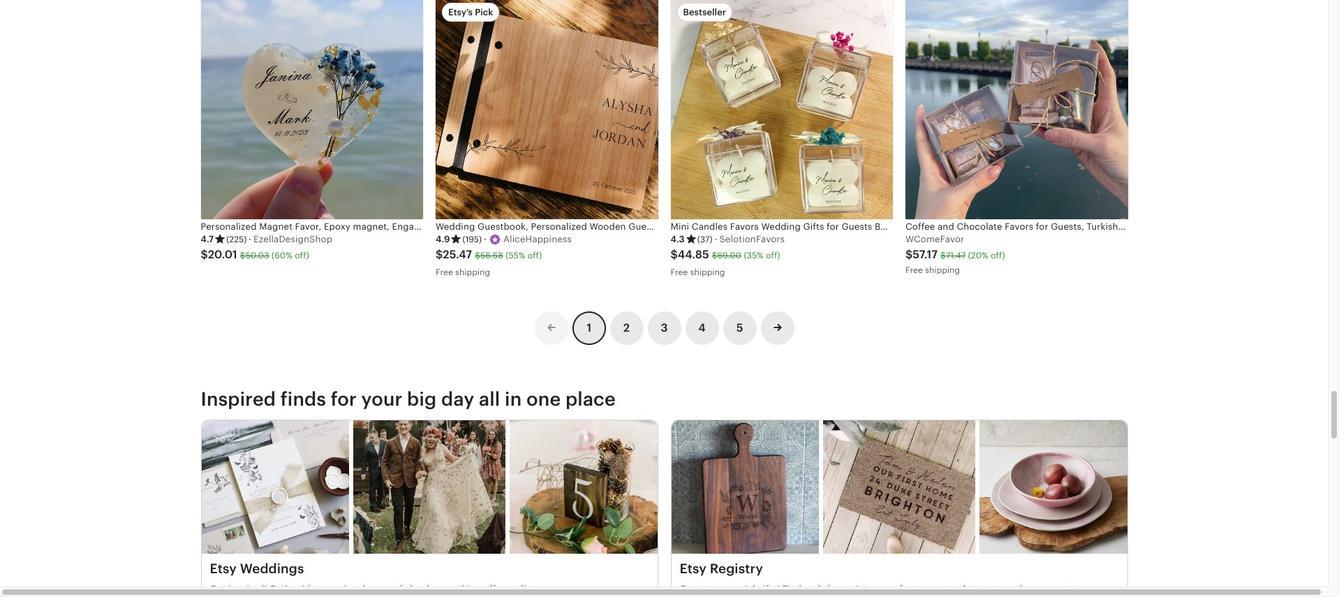 Task type: vqa. For each thing, say whether or not it's contained in the screenshot.
$ 96.00 $ 240.00 (60% OFF) SALE ENDS IN 10 HOURS FREE SHIPPING
no



Task type: describe. For each thing, give the bounding box(es) containing it.
0 vertical spatial your
[[361, 389, 403, 410]]

that
[[960, 584, 978, 594]]

· for 20.01
[[249, 234, 252, 244]]

etsy registry
[[680, 562, 763, 577]]

shipping for 44.85
[[690, 267, 725, 277]]

· selotionfavors
[[715, 234, 785, 244]]

free for 25.47
[[436, 267, 453, 277]]

4.9
[[436, 234, 450, 244]]

inspired!
[[228, 584, 267, 594]]

2 link
[[610, 312, 644, 345]]

57.17
[[913, 248, 938, 261]]

2 and from the left
[[804, 584, 821, 594]]

big
[[407, 389, 437, 410]]

56.58
[[481, 251, 504, 261]]

· ezelladesignshop
[[249, 234, 333, 244]]

$ down (195) on the top of the page
[[475, 251, 481, 261]]

perfect
[[885, 584, 917, 594]]

bestseller
[[683, 7, 726, 18]]

44.85
[[678, 248, 710, 261]]

one
[[527, 389, 561, 410]]

check
[[405, 584, 432, 594]]

1
[[587, 322, 592, 335]]

2
[[624, 322, 630, 335]]

shipping for 25.47
[[455, 267, 490, 277]]

(225)
[[226, 234, 247, 244]]

gifts!
[[758, 584, 780, 594]]

capture
[[980, 584, 1015, 594]]

pick
[[475, 7, 493, 18]]

everything
[[434, 584, 482, 594]]

$ right 57.17
[[941, 251, 946, 261]]

moment.
[[1034, 584, 1074, 594]]

3
[[661, 322, 668, 335]]

4
[[699, 322, 706, 335]]

4 link
[[686, 312, 719, 345]]

$ down (37)
[[712, 251, 718, 261]]

free for 44.85
[[671, 267, 688, 277]]

5
[[737, 322, 743, 335]]

personalized magnet favor, epoxy magnet, engagement gift, bridal shower favors,dried flower magnet for guest,wedding gifts,wedding magnet image
[[201, 0, 423, 219]]

2 · from the left
[[484, 234, 487, 244]]

registry
[[710, 562, 763, 577]]

off) inside wcomefavor $ 57.17 $ 71.47 (20% off) free shipping
[[991, 251, 1006, 261]]

off) for 44.85
[[766, 251, 781, 261]]

$ 25.47 $ 56.58 (55% off) free shipping
[[436, 248, 542, 277]]

$ down wcomefavor
[[906, 248, 913, 261]]

$ down 4.7 at the top left of page
[[201, 248, 208, 261]]

gather
[[269, 584, 300, 594]]

share
[[823, 584, 848, 594]]

25.47
[[443, 248, 472, 261]]

extra-
[[698, 584, 724, 594]]

inspired
[[201, 389, 276, 410]]

picture-
[[850, 584, 885, 594]]

selotionfavors
[[720, 234, 785, 244]]

weddings
[[240, 562, 304, 577]]

find
[[783, 584, 802, 594]]

off) for 25.47
[[528, 251, 542, 261]]

wcomefavor $ 57.17 $ 71.47 (20% off) free shipping
[[906, 234, 1006, 275]]

off) for 20.01
[[295, 251, 309, 261]]

etsy for etsy weddings
[[210, 562, 237, 577]]

(195)
[[463, 234, 482, 244]]



Task type: locate. For each thing, give the bounding box(es) containing it.
ideas,
[[302, 584, 328, 594]]

off)
[[295, 251, 309, 261], [528, 251, 542, 261], [766, 251, 781, 261], [991, 251, 1006, 261]]

etsy
[[210, 562, 237, 577], [680, 562, 707, 577]]

free
[[906, 265, 923, 275], [436, 267, 453, 277], [671, 267, 688, 277]]

plans,
[[357, 584, 383, 594]]

·
[[249, 234, 252, 244], [484, 234, 487, 244], [715, 234, 718, 244]]

0 horizontal spatial your
[[361, 389, 403, 410]]

4.7
[[201, 234, 214, 244]]

1 and from the left
[[386, 584, 403, 594]]

ezelladesignshop
[[254, 234, 333, 244]]

3 · from the left
[[715, 234, 718, 244]]

wcomefavor
[[906, 234, 965, 244]]

69.00
[[718, 251, 742, 261]]

off) inside "$ 44.85 $ 69.00 (35% off) free shipping"
[[766, 251, 781, 261]]

get for etsy weddings
[[210, 584, 226, 594]]

$ 20.01 $ 50.03 (60% off)
[[201, 248, 309, 261]]

shipping down 44.85
[[690, 267, 725, 277]]

your
[[361, 389, 403, 410], [499, 584, 519, 594]]

etsy's
[[448, 7, 473, 18]]

shipping down the 25.47
[[455, 267, 490, 277]]

$
[[201, 248, 208, 261], [436, 248, 443, 261], [671, 248, 678, 261], [906, 248, 913, 261], [240, 251, 246, 261], [475, 251, 481, 261], [712, 251, 718, 261], [941, 251, 946, 261]]

off) right (20%
[[991, 251, 1006, 261]]

shipping down 71.47
[[926, 265, 960, 275]]

2 horizontal spatial ·
[[715, 234, 718, 244]]

place
[[566, 389, 616, 410]]

in
[[505, 389, 522, 410]]

2 get from the left
[[680, 584, 696, 594]]

· right (195) on the top of the page
[[484, 234, 487, 244]]

(37)
[[698, 234, 713, 244]]

3 off) from the left
[[766, 251, 781, 261]]

$ 44.85 $ 69.00 (35% off) free shipping
[[671, 248, 781, 277]]

2 etsy from the left
[[680, 562, 707, 577]]

free down 44.85
[[671, 267, 688, 277]]

off) inside $ 25.47 $ 56.58 (55% off) free shipping
[[528, 251, 542, 261]]

free down 57.17
[[906, 265, 923, 275]]

your right for
[[361, 389, 403, 410]]

mini candles favors wedding gifts for guests bubble cube candle wedding favor in bulk gift ideas for engagement with transparent label image
[[671, 0, 893, 219]]

· for 44.85
[[715, 234, 718, 244]]

presents
[[920, 584, 958, 594]]

(20%
[[968, 251, 989, 261]]

1 horizontal spatial etsy
[[680, 562, 707, 577]]

1 etsy from the left
[[210, 562, 237, 577]]

off) down alicehappiness on the top left of page
[[528, 251, 542, 261]]

shipping inside "$ 44.85 $ 69.00 (35% off) free shipping"
[[690, 267, 725, 277]]

off) inside $ 20.01 $ 50.03 (60% off)
[[295, 251, 309, 261]]

0 horizontal spatial and
[[386, 584, 403, 594]]

get inspired! gather ideas, make plans, and check everything off your list.
[[210, 584, 537, 594]]

your right off
[[499, 584, 519, 594]]

$ down the 4.3
[[671, 248, 678, 261]]

1 horizontal spatial get
[[680, 584, 696, 594]]

0 horizontal spatial ·
[[249, 234, 252, 244]]

4.3
[[671, 234, 685, 244]]

and right "find"
[[804, 584, 821, 594]]

all
[[479, 389, 500, 410]]

(60%
[[272, 251, 293, 261]]

1 link
[[572, 312, 606, 345]]

finds
[[281, 389, 326, 410]]

etsy for etsy registry
[[680, 562, 707, 577]]

(55%
[[506, 251, 526, 261]]

free inside "$ 44.85 $ 69.00 (35% off) free shipping"
[[671, 267, 688, 277]]

alicehappiness
[[504, 234, 572, 244]]

inspired finds for your big day all in one place
[[201, 389, 616, 410]]

etsy's pick
[[448, 7, 493, 18]]

0 horizontal spatial shipping
[[455, 267, 490, 277]]

the
[[1017, 584, 1032, 594]]

etsy up extra-
[[680, 562, 707, 577]]

5 link
[[723, 312, 757, 345]]

get left extra-
[[680, 584, 696, 594]]

1 vertical spatial your
[[499, 584, 519, 594]]

shipping inside $ 25.47 $ 56.58 (55% off) free shipping
[[455, 267, 490, 277]]

and
[[386, 584, 403, 594], [804, 584, 821, 594]]

free inside $ 25.47 $ 56.58 (55% off) free shipping
[[436, 267, 453, 277]]

1 horizontal spatial and
[[804, 584, 821, 594]]

wedding guestbook, personalized wooden guest book perfect for wedding, photobooth, photo album, wedding album image
[[436, 0, 658, 219]]

71.47
[[946, 251, 966, 261]]

list.
[[521, 584, 537, 594]]

1 · from the left
[[249, 234, 252, 244]]

1 horizontal spatial your
[[499, 584, 519, 594]]

$ down 4.9
[[436, 248, 443, 261]]

special
[[724, 584, 755, 594]]

$ down (225)
[[240, 251, 246, 261]]

4 off) from the left
[[991, 251, 1006, 261]]

50.03
[[246, 251, 269, 261]]

get
[[210, 584, 226, 594], [680, 584, 696, 594]]

$ inside $ 20.01 $ 50.03 (60% off)
[[240, 251, 246, 261]]

off) down ezelladesignshop
[[295, 251, 309, 261]]

get extra-special gifts! find and share picture-perfect presents that capture the moment.
[[680, 584, 1074, 594]]

free inside wcomefavor $ 57.17 $ 71.47 (20% off) free shipping
[[906, 265, 923, 275]]

0 horizontal spatial get
[[210, 584, 226, 594]]

1 horizontal spatial ·
[[484, 234, 487, 244]]

0 horizontal spatial etsy
[[210, 562, 237, 577]]

1 horizontal spatial free
[[671, 267, 688, 277]]

2 horizontal spatial free
[[906, 265, 923, 275]]

0 horizontal spatial free
[[436, 267, 453, 277]]

3 link
[[648, 312, 681, 345]]

get left inspired!
[[210, 584, 226, 594]]

(35%
[[744, 251, 764, 261]]

shipping inside wcomefavor $ 57.17 $ 71.47 (20% off) free shipping
[[926, 265, 960, 275]]

free down the 25.47
[[436, 267, 453, 277]]

for
[[331, 389, 357, 410]]

get for etsy registry
[[680, 584, 696, 594]]

2 off) from the left
[[528, 251, 542, 261]]

day
[[441, 389, 475, 410]]

20.01
[[208, 248, 237, 261]]

off) right (35%
[[766, 251, 781, 261]]

1 off) from the left
[[295, 251, 309, 261]]

and right the plans,
[[386, 584, 403, 594]]

· right (37)
[[715, 234, 718, 244]]

shipping
[[926, 265, 960, 275], [455, 267, 490, 277], [690, 267, 725, 277]]

etsy weddings
[[210, 562, 304, 577]]

· right (225)
[[249, 234, 252, 244]]

1 horizontal spatial shipping
[[690, 267, 725, 277]]

coffee and chocolate favors for guests, turkish coffee, wedding and bridal shower gifts, baby shower favors,wedding favors for guest in bulk image
[[906, 0, 1128, 219]]

off
[[484, 584, 496, 594]]

1 get from the left
[[210, 584, 226, 594]]

2 horizontal spatial shipping
[[926, 265, 960, 275]]

make
[[331, 584, 355, 594]]

etsy up inspired!
[[210, 562, 237, 577]]



